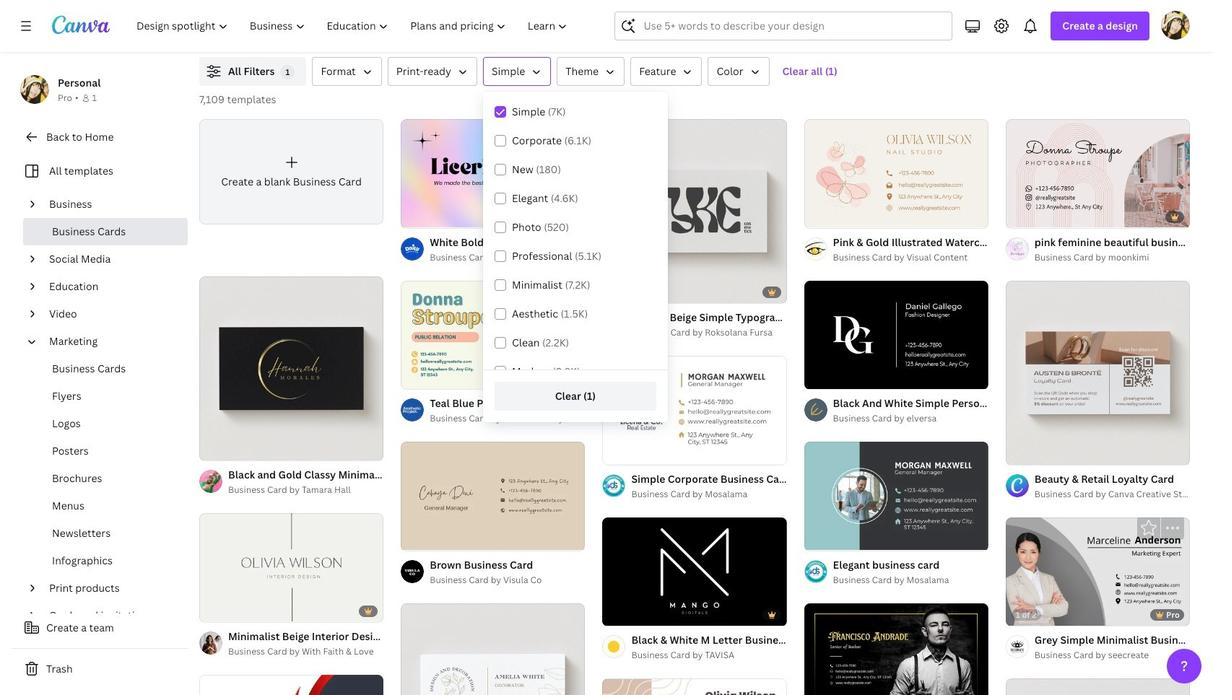 Task type: describe. For each thing, give the bounding box(es) containing it.
black and yellow minimalist barber shop  business card image
[[804, 604, 989, 696]]

red black creative modern business card image
[[199, 675, 384, 696]]

white and beige civil engineering minimalist business card image
[[603, 680, 787, 696]]

minimalist beige interior designer business card image
[[199, 514, 384, 622]]

white bold gradient skincare business card image
[[401, 119, 585, 228]]

grey simple minimalist business card free image
[[1006, 518, 1191, 626]]

black and gold classy minimalist business card image
[[199, 277, 384, 461]]

beauty & retail loyalty card image
[[1006, 281, 1191, 465]]

Search search field
[[644, 12, 944, 40]]

top level navigation element
[[127, 12, 580, 40]]



Task type: locate. For each thing, give the bounding box(es) containing it.
None search field
[[615, 12, 953, 40]]

pink & gold illustrated watercolor butterflies nail studio business card image
[[804, 119, 989, 228]]

black & beige simple typography cosmetic brand business card image
[[603, 119, 787, 304]]

black and white simple personal business card image
[[804, 281, 989, 389]]

1 filter options selected element
[[281, 65, 295, 80]]

olive green and beige simple line art single-side business card for designer or decorator image
[[401, 604, 585, 696]]

brown  business card image
[[401, 442, 585, 551]]

stephanie aranda image
[[1162, 11, 1191, 40]]

pink feminine beautiful business women photo salon nail art hair dresser jewelry business cards image
[[1006, 119, 1191, 228]]

create a blank business card element
[[199, 119, 384, 225]]

teal blue peach and ivory colorful business card image
[[401, 281, 585, 389]]

cream black minimalist modern monogram letter initial business card image
[[1006, 679, 1191, 696]]

simple corporate business card image
[[603, 357, 787, 465]]

elegant business card image
[[804, 442, 989, 551]]

black & white m letter business card design brand identity for digital studio design company image
[[603, 518, 787, 626]]



Task type: vqa. For each thing, say whether or not it's contained in the screenshot.
Black White Minimalist Modern Live Podcast Pinterest Pin image
no



